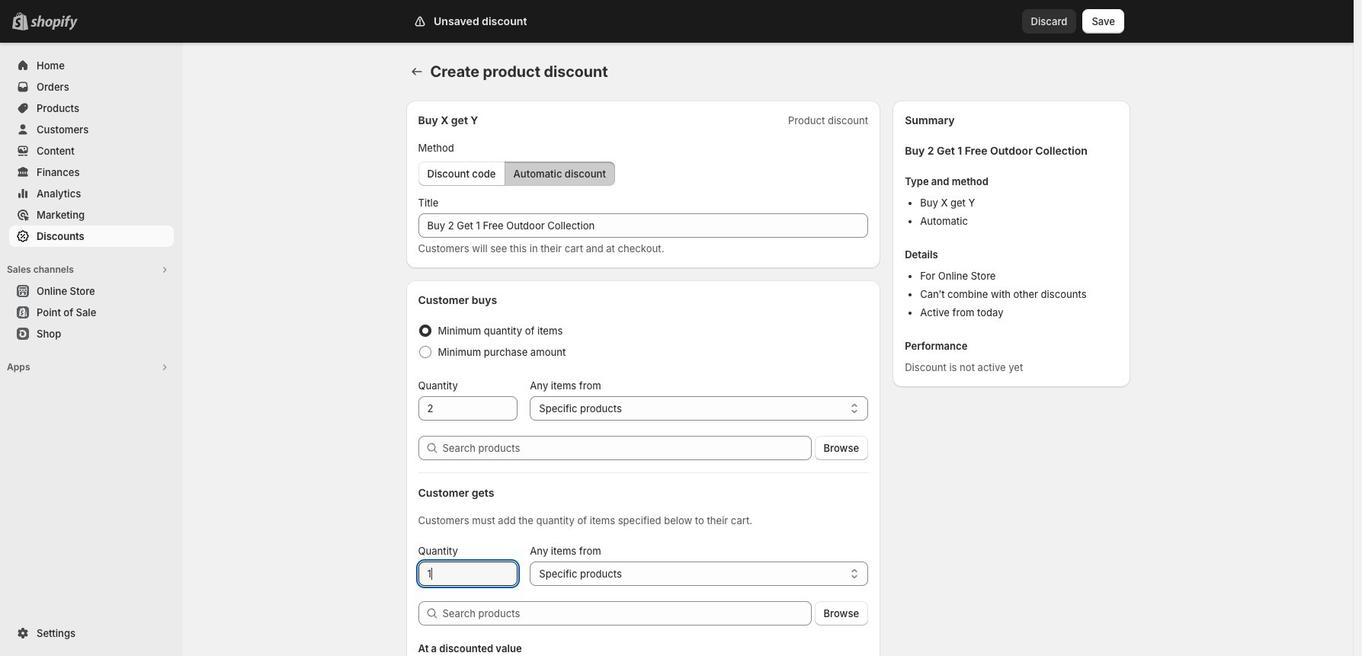 Task type: locate. For each thing, give the bounding box(es) containing it.
0 vertical spatial search products text field
[[443, 436, 812, 461]]

None text field
[[418, 214, 869, 238]]

None text field
[[418, 397, 518, 421], [418, 562, 518, 586], [418, 397, 518, 421], [418, 562, 518, 586]]

2 search products text field from the top
[[443, 602, 812, 626]]

1 vertical spatial search products text field
[[443, 602, 812, 626]]

Search products text field
[[443, 436, 812, 461], [443, 602, 812, 626]]



Task type: describe. For each thing, give the bounding box(es) containing it.
1 search products text field from the top
[[443, 436, 812, 461]]

shopify image
[[31, 15, 78, 31]]



Task type: vqa. For each thing, say whether or not it's contained in the screenshot.
second Search products TEXT FIELD from the bottom of the page
no



